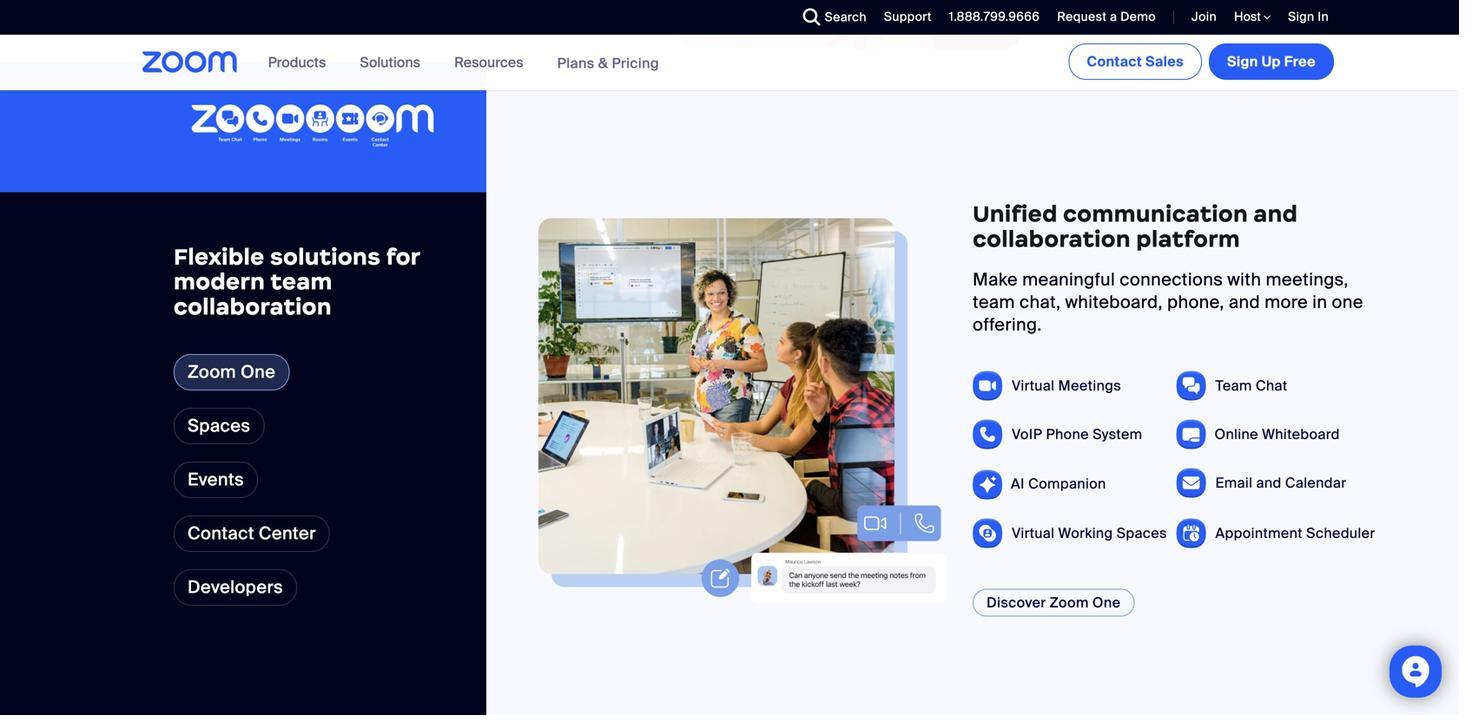 Task type: vqa. For each thing, say whether or not it's contained in the screenshot.
third $ from the right
no



Task type: locate. For each thing, give the bounding box(es) containing it.
request a demo
[[1058, 9, 1157, 25]]

contact left center
[[188, 523, 254, 545]]

join link left host
[[1179, 0, 1222, 35]]

flexible solutions for modern team collaboration tab list
[[174, 354, 330, 552]]

spaces
[[1117, 525, 1168, 543]]

zoom interface icon - instant message image
[[698, 413, 947, 603]]

1 vertical spatial sign
[[1228, 53, 1259, 71]]

zoom unified communication platform image
[[191, 105, 434, 150]]

team chat link
[[1216, 377, 1288, 395]]

banner
[[122, 35, 1338, 92]]

free
[[1285, 53, 1316, 71]]

0 vertical spatial and
[[1254, 200, 1298, 228]]

offering.
[[973, 314, 1042, 336]]

zoom one group
[[487, 62, 1460, 716]]

1.888.799.9666 button
[[936, 0, 1045, 35], [949, 9, 1040, 25]]

contact
[[1087, 53, 1143, 71], [188, 523, 254, 545]]

contact inside zoom contact center tab
[[188, 523, 254, 545]]

team inside flexible solutions for modern team collaboration
[[271, 268, 333, 296]]

0 horizontal spatial one
[[241, 361, 276, 383]]

voip phone system link
[[1012, 426, 1143, 444]]

chat
[[1256, 377, 1288, 395]]

0 horizontal spatial zoom
[[188, 361, 236, 383]]

unified communication and collaboration platform
[[973, 200, 1298, 253]]

demo
[[1121, 9, 1157, 25]]

products button
[[268, 35, 334, 90]]

flexible
[[174, 243, 265, 271]]

0 horizontal spatial collaboration
[[174, 293, 332, 321]]

1 vertical spatial zoom
[[1050, 595, 1089, 613]]

0 vertical spatial one
[[241, 361, 276, 383]]

working
[[1059, 525, 1114, 543]]

phone
[[1047, 426, 1090, 444]]

0 vertical spatial zoom
[[188, 361, 236, 383]]

0 vertical spatial contact
[[1087, 53, 1143, 71]]

sign in link
[[1276, 0, 1338, 35], [1289, 9, 1329, 25]]

sign up free
[[1228, 53, 1316, 71]]

0 horizontal spatial sign
[[1228, 53, 1259, 71]]

collaboration inside unified communication and collaboration platform
[[973, 225, 1131, 253]]

1 horizontal spatial collaboration
[[973, 225, 1131, 253]]

1 horizontal spatial contact
[[1087, 53, 1143, 71]]

1 virtual from the top
[[1012, 377, 1055, 395]]

team down make
[[973, 292, 1016, 314]]

discover
[[987, 595, 1047, 613]]

team inside make meaningful connections with meetings, team chat, whiteboard, phone, and more in one offering.
[[973, 292, 1016, 314]]

collaboration down flexible
[[174, 293, 332, 321]]

one inside group
[[1093, 595, 1121, 613]]

1 vertical spatial collaboration
[[174, 293, 332, 321]]

1.888.799.9666
[[949, 9, 1040, 25]]

email and calendar link
[[1216, 475, 1347, 493]]

sign inside button
[[1228, 53, 1259, 71]]

in
[[1313, 292, 1328, 314]]

virtual meetings link
[[1012, 377, 1122, 395]]

appointment scheduler link
[[1216, 525, 1376, 543]]

voip
[[1012, 426, 1043, 444]]

ai companion link
[[1011, 475, 1107, 494]]

solutions
[[360, 53, 421, 72]]

appointment
[[1216, 525, 1303, 543]]

1 vertical spatial virtual
[[1012, 525, 1055, 543]]

zoom logo image
[[143, 51, 238, 73]]

in
[[1318, 9, 1329, 25]]

one
[[241, 361, 276, 383], [1093, 595, 1121, 613]]

1 horizontal spatial one
[[1093, 595, 1121, 613]]

virtual down ai
[[1012, 525, 1055, 543]]

1 horizontal spatial zoom
[[1050, 595, 1089, 613]]

support link
[[871, 0, 936, 35], [885, 9, 932, 25]]

plans
[[558, 54, 595, 72]]

unified
[[973, 200, 1058, 228]]

and
[[1254, 200, 1298, 228], [1229, 292, 1261, 314], [1257, 475, 1282, 493]]

products
[[268, 53, 326, 72]]

1 vertical spatial one
[[1093, 595, 1121, 613]]

request
[[1058, 9, 1107, 25]]

with
[[1228, 269, 1262, 291]]

scheduler
[[1307, 525, 1376, 543]]

virtual meetings
[[1012, 377, 1122, 395]]

virtual up voip
[[1012, 377, 1055, 395]]

sign left up
[[1228, 53, 1259, 71]]

meetings,
[[1266, 269, 1349, 291]]

team
[[271, 268, 333, 296], [973, 292, 1016, 314]]

0 vertical spatial sign
[[1289, 9, 1315, 25]]

request a demo link
[[1045, 0, 1161, 35], [1058, 9, 1157, 25]]

zoom inside tab
[[188, 361, 236, 383]]

flexible solutions for modern team collaboration
[[174, 243, 420, 321]]

team right the modern
[[271, 268, 333, 296]]

sign
[[1289, 9, 1315, 25], [1228, 53, 1259, 71]]

and down the with
[[1229, 292, 1261, 314]]

0 vertical spatial collaboration
[[973, 225, 1131, 253]]

center
[[259, 523, 316, 545]]

email
[[1216, 475, 1253, 493]]

meetings navigation
[[1066, 35, 1338, 83]]

and up the with
[[1254, 200, 1298, 228]]

zoom
[[188, 361, 236, 383], [1050, 595, 1089, 613]]

virtual working spaces link
[[1012, 525, 1168, 543]]

0 vertical spatial virtual
[[1012, 377, 1055, 395]]

2 vertical spatial and
[[1257, 475, 1282, 493]]

contact down "a"
[[1087, 53, 1143, 71]]

1 horizontal spatial sign
[[1289, 9, 1315, 25]]

companion
[[1029, 475, 1107, 494]]

plans & pricing link
[[558, 54, 659, 72], [558, 54, 659, 72]]

1 vertical spatial and
[[1229, 292, 1261, 314]]

sign left 'in'
[[1289, 9, 1315, 25]]

make meaningful connections with meetings, team chat, whiteboard, phone, and more in one offering.
[[973, 269, 1364, 336]]

collaboration inside flexible solutions for modern team collaboration
[[174, 293, 332, 321]]

1 horizontal spatial team
[[973, 292, 1016, 314]]

and right email
[[1257, 475, 1282, 493]]

join link
[[1179, 0, 1222, 35], [1192, 9, 1217, 25]]

collaboration
[[973, 225, 1131, 253], [174, 293, 332, 321]]

resources
[[455, 53, 524, 72]]

1 vertical spatial contact
[[188, 523, 254, 545]]

2 virtual from the top
[[1012, 525, 1055, 543]]

and inside make meaningful connections with meetings, team chat, whiteboard, phone, and more in one offering.
[[1229, 292, 1261, 314]]

0 horizontal spatial team
[[271, 268, 333, 296]]

collaboration up meaningful
[[973, 225, 1131, 253]]

sign for sign up free
[[1228, 53, 1259, 71]]

communication
[[1064, 200, 1249, 228]]

0 horizontal spatial contact
[[188, 523, 254, 545]]

virtual
[[1012, 377, 1055, 395], [1012, 525, 1055, 543]]

contact inside contact sales link
[[1087, 53, 1143, 71]]



Task type: describe. For each thing, give the bounding box(es) containing it.
join link up the meetings 'navigation'
[[1192, 9, 1217, 25]]

chat,
[[1020, 292, 1061, 314]]

sign up free button
[[1210, 43, 1335, 80]]

email and calendar
[[1216, 475, 1347, 493]]

online whiteboard
[[1215, 426, 1341, 444]]

solutions
[[270, 243, 381, 271]]

search button
[[790, 0, 871, 35]]

make
[[973, 269, 1018, 291]]

banner containing contact sales
[[122, 35, 1338, 92]]

zoom inside group
[[1050, 595, 1089, 613]]

ai
[[1011, 475, 1025, 494]]

whiteboard
[[1263, 426, 1341, 444]]

one
[[1333, 292, 1364, 314]]

appointment scheduler
[[1216, 525, 1376, 543]]

host
[[1235, 9, 1264, 25]]

host button
[[1235, 9, 1271, 25]]

meaningful
[[1023, 269, 1116, 291]]

contact for contact sales
[[1087, 53, 1143, 71]]

for
[[386, 243, 420, 271]]

solutions button
[[360, 35, 428, 90]]

zoom one
[[188, 361, 276, 383]]

zoom one tab
[[174, 354, 290, 391]]

connections
[[1120, 269, 1224, 291]]

meetings
[[1059, 377, 1122, 395]]

pricing
[[612, 54, 659, 72]]

whiteboard,
[[1066, 292, 1163, 314]]

and inside unified communication and collaboration platform
[[1254, 200, 1298, 228]]

modern
[[174, 268, 265, 296]]

contact for contact center
[[188, 523, 254, 545]]

discover zoom one
[[987, 595, 1121, 613]]

discover zoom one link
[[973, 590, 1135, 618]]

voip phone system
[[1012, 426, 1143, 444]]

join
[[1192, 9, 1217, 25]]

team
[[1216, 377, 1253, 395]]

online
[[1215, 426, 1259, 444]]

virtual for virtual meetings
[[1012, 377, 1055, 395]]

support
[[885, 9, 932, 25]]

plans & pricing
[[558, 54, 659, 72]]

online whiteboard link
[[1215, 426, 1341, 444]]

one inside tab
[[241, 361, 276, 383]]

system
[[1093, 426, 1143, 444]]

sign for sign in
[[1289, 9, 1315, 25]]

virtual for virtual working spaces
[[1012, 525, 1055, 543]]

platform
[[1137, 225, 1241, 253]]

product information navigation
[[255, 35, 672, 92]]

virtual working spaces
[[1012, 525, 1168, 543]]

zoom contact center tab
[[174, 516, 330, 552]]

search
[[825, 9, 867, 25]]

contact center
[[188, 523, 316, 545]]

more
[[1265, 292, 1309, 314]]

up
[[1262, 53, 1281, 71]]

team chat
[[1216, 377, 1288, 395]]

sign in
[[1289, 9, 1329, 25]]

calendar
[[1286, 475, 1347, 493]]

sales
[[1146, 53, 1184, 71]]

ai companion
[[1011, 475, 1107, 494]]

a
[[1111, 9, 1118, 25]]

resources button
[[455, 35, 531, 90]]

phone,
[[1168, 292, 1225, 314]]

contact sales
[[1087, 53, 1184, 71]]

contact sales link
[[1069, 43, 1203, 80]]

&
[[598, 54, 609, 72]]



